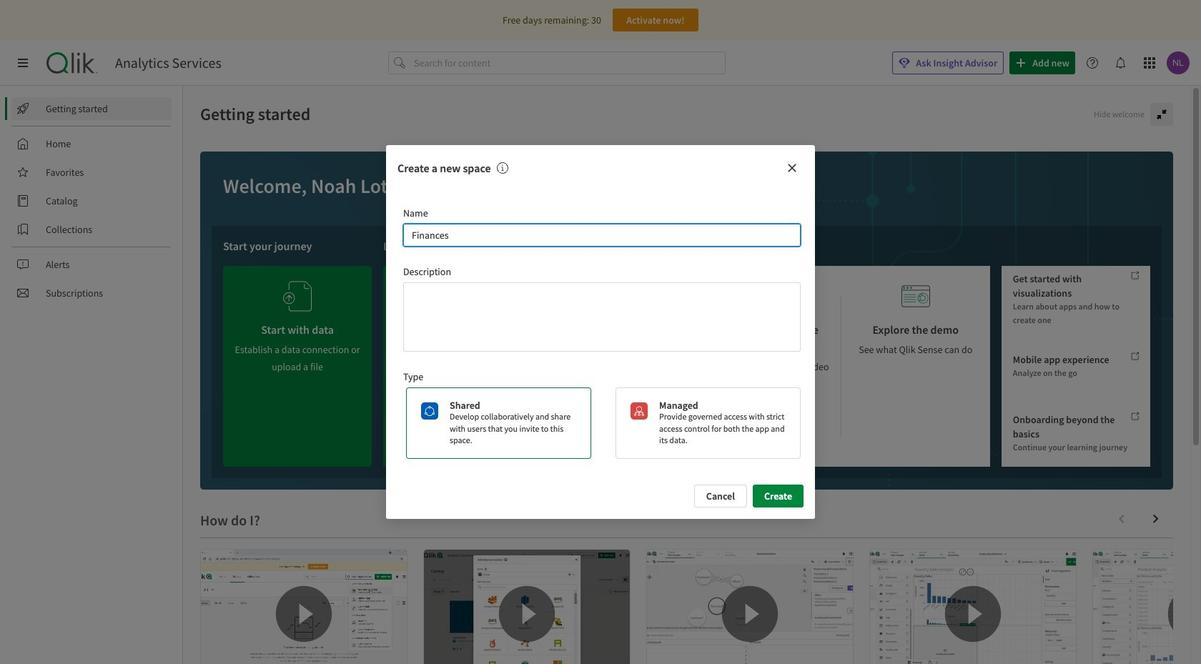 Task type: vqa. For each thing, say whether or not it's contained in the screenshot.
Noah Lott icon
no



Task type: locate. For each thing, give the bounding box(es) containing it.
main content
[[183, 86, 1201, 664]]

dialog
[[386, 145, 815, 519]]

learn how to analyze data image
[[753, 277, 781, 315]]

None text field
[[403, 224, 801, 247], [403, 282, 801, 352], [403, 224, 801, 247], [403, 282, 801, 352]]

how do i create an app? image
[[201, 550, 407, 664]]

analytics services element
[[115, 54, 222, 72]]

option group
[[400, 388, 801, 459]]



Task type: describe. For each thing, give the bounding box(es) containing it.
navigation pane element
[[0, 92, 182, 310]]

close sidebar menu image
[[17, 57, 29, 69]]

how do i create a visualization? image
[[870, 550, 1076, 664]]

invite users image
[[444, 272, 472, 310]]

close image
[[787, 162, 798, 174]]

how do i define data associations? image
[[647, 550, 853, 664]]

how do i load data into an app? image
[[424, 550, 630, 664]]

analyze sample data image
[[604, 277, 633, 315]]

explore the demo image
[[902, 277, 930, 315]]

hide welcome image
[[1156, 109, 1168, 120]]



